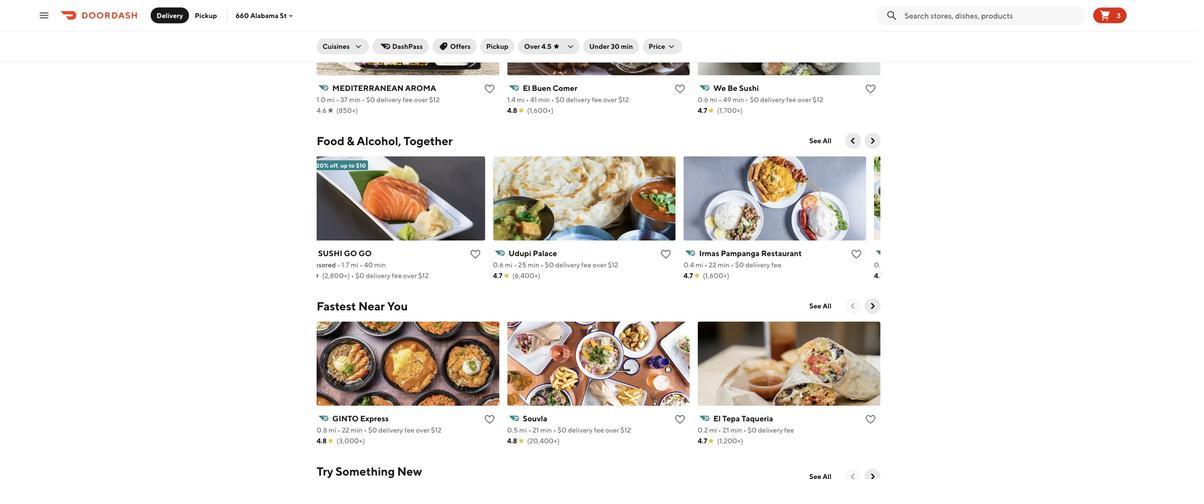 Task type: describe. For each thing, give the bounding box(es) containing it.
new
[[397, 465, 422, 479]]

you
[[387, 299, 408, 313]]

mi for aroma
[[327, 96, 335, 104]]

price button
[[643, 39, 682, 54]]

&
[[347, 134, 355, 148]]

$​0 inside 0.5 mi • 22 min • $​0 delivery fee over $12 4.7
[[926, 261, 935, 269]]

4.8 for el
[[507, 106, 517, 115]]

660 alabama st
[[236, 11, 287, 19]]

alabama
[[250, 11, 279, 19]]

irmas
[[699, 249, 720, 258]]

4.7 for el tepa taqueria
[[698, 437, 708, 446]]

4.5
[[542, 42, 552, 50]]

over inside 0.5 mi • 22 min • $​0 delivery fee over $12 4.7
[[974, 261, 988, 269]]

we be sushi
[[714, 83, 759, 93]]

3 button
[[1094, 8, 1127, 23]]

1.4
[[507, 96, 516, 104]]

0.2
[[698, 427, 708, 435]]

1.0
[[317, 96, 326, 104]]

we
[[714, 83, 726, 93]]

1 go from the left
[[344, 249, 357, 258]]

delivery for express
[[379, 427, 403, 435]]

palace
[[533, 249, 557, 258]]

$12 for ginto express
[[431, 427, 442, 435]]

660
[[236, 11, 249, 19]]

alcohol,
[[357, 134, 401, 148]]

over 4.5 button
[[518, 39, 580, 54]]

food & alcohol, together link
[[317, 133, 453, 149]]

souvla
[[523, 414, 547, 424]]

4.7 inside 0.5 mi • 22 min • $​0 delivery fee over $12 4.7
[[874, 272, 884, 280]]

0.6 mi • 25 min • $​0 delivery fee over $12
[[493, 261, 619, 269]]

$​0 for udupi palace
[[545, 261, 554, 269]]

$10
[[356, 162, 366, 169]]

41
[[530, 96, 537, 104]]

0.4 mi • 22 min • $​0 delivery fee
[[684, 261, 782, 269]]

over for udupi palace
[[593, 261, 607, 269]]

comer
[[553, 83, 578, 93]]

0 vertical spatial pickup
[[195, 11, 217, 19]]

dashpass
[[392, 42, 423, 50]]

previous button of carousel image for food & alcohol, together
[[848, 136, 858, 146]]

1 horizontal spatial pickup
[[486, 42, 509, 50]]

under 30 min button
[[584, 39, 639, 54]]

try
[[317, 465, 333, 479]]

0 horizontal spatial click to add this store to your saved list image
[[484, 83, 496, 95]]

22 inside 0.5 mi • 22 min • $​0 delivery fee over $12 4.7
[[900, 261, 908, 269]]

4.6
[[317, 106, 327, 115]]

3
[[1117, 11, 1121, 19]]

min for mediterranean aroma
[[349, 96, 361, 104]]

0.4
[[684, 261, 694, 269]]

click to add this store to your saved list image for fastest near you
[[674, 414, 686, 426]]

next button of carousel image
[[868, 136, 878, 146]]

el for el buen comer
[[523, 83, 530, 93]]

1.7
[[342, 261, 349, 269]]

next button of carousel image for fastest near you
[[868, 302, 878, 311]]

restaurant
[[762, 249, 802, 258]]

offers button
[[433, 39, 477, 54]]

fastest near you
[[317, 299, 408, 313]]

fee for el buen comer
[[592, 96, 602, 104]]

mi for be
[[710, 96, 718, 104]]

mi for palace
[[505, 261, 513, 269]]

$12 for udupi palace
[[608, 261, 619, 269]]

$​0 for el buen comer
[[556, 96, 565, 104]]

$12 for we be sushi
[[813, 96, 824, 104]]

over for mediterranean aroma
[[414, 96, 428, 104]]

0.8 mi • 22 min • $​0 delivery fee over $12
[[317, 427, 442, 435]]

0.6 for we be sushi
[[698, 96, 709, 104]]

ginto express
[[332, 414, 389, 424]]

0.5 for 0.5 mi • 21 min • $​0 delivery fee over $12
[[507, 427, 518, 435]]

min for udupi palace
[[528, 261, 540, 269]]

over for ginto express
[[416, 427, 430, 435]]

min inside button
[[621, 42, 633, 50]]

$​0 for we be sushi
[[750, 96, 759, 104]]

0.6 for udupi palace
[[493, 261, 504, 269]]

0.5 mi • 21 min • $​0 delivery fee over $12
[[507, 427, 631, 435]]

0.2 mi • 21 min • $​0 delivery fee
[[698, 427, 794, 435]]

mi inside 0.5 mi • 22 min • $​0 delivery fee over $12 4.7
[[887, 261, 894, 269]]

all for food & alcohol, together
[[823, 137, 832, 145]]

(850+)
[[337, 106, 358, 115]]

sponsored
[[303, 261, 336, 269]]

click to add this store to your saved list image for food & alcohol, together
[[660, 249, 672, 260]]

el tepa taqueria
[[714, 414, 774, 424]]

mediterranean aroma
[[332, 83, 436, 93]]

irmas pampanga restaurant
[[699, 249, 802, 258]]

(1,600+) for buen
[[527, 106, 554, 115]]

min for we be sushi
[[733, 96, 745, 104]]

delivery inside 0.5 mi • 22 min • $​0 delivery fee over $12 4.7
[[936, 261, 961, 269]]

0 vertical spatial pickup button
[[189, 8, 223, 23]]

delivery for be
[[760, 96, 785, 104]]

udupi
[[509, 249, 531, 258]]

min inside sushi go go sponsored • 1.7 mi • 40 min
[[375, 261, 386, 269]]

over for souvla
[[606, 427, 619, 435]]

under
[[589, 42, 610, 50]]

try something new link
[[317, 464, 422, 480]]

pampanga
[[721, 249, 760, 258]]

21 for el tepa taqueria
[[723, 427, 729, 435]]

1.0 mi • 37 min • $​0 delivery fee over $12
[[317, 96, 440, 104]]

0.5 mi • 22 min • $​0 delivery fee over $12 4.7
[[874, 261, 1000, 280]]

off,
[[330, 162, 339, 169]]

$12 inside 0.5 mi • 22 min • $​0 delivery fee over $12 4.7
[[989, 261, 1000, 269]]

tepa
[[723, 414, 740, 424]]

2 go from the left
[[359, 249, 372, 258]]

el for el tepa taqueria
[[714, 414, 721, 424]]

click to add this store to your saved list image for comer
[[674, 83, 686, 95]]

st
[[280, 11, 287, 19]]

all for fastest near you
[[823, 302, 832, 310]]

near
[[358, 299, 385, 313]]

ginto
[[332, 414, 359, 424]]

see all for fastest near you
[[810, 302, 832, 310]]

4.7 for udupi palace
[[493, 272, 503, 280]]



Task type: vqa. For each thing, say whether or not it's contained in the screenshot.


Task type: locate. For each thing, give the bounding box(es) containing it.
2 see all link from the top
[[804, 299, 838, 314]]

2 vertical spatial click to add this store to your saved list image
[[674, 414, 686, 426]]

30
[[611, 42, 620, 50]]

0 vertical spatial next button of carousel image
[[868, 302, 878, 311]]

1 next button of carousel image from the top
[[868, 302, 878, 311]]

0 vertical spatial 0.6
[[698, 96, 709, 104]]

1 vertical spatial see all
[[810, 302, 832, 310]]

sushi go go sponsored • 1.7 mi • 40 min
[[303, 249, 386, 269]]

cuisines
[[323, 42, 350, 50]]

over
[[524, 42, 540, 50]]

0 horizontal spatial 22
[[342, 427, 350, 435]]

$​0 for mediterranean aroma
[[366, 96, 375, 104]]

sushi
[[739, 83, 759, 93]]

4.7 for irmas pampanga restaurant
[[684, 272, 693, 280]]

0 vertical spatial all
[[823, 137, 832, 145]]

22 for express
[[342, 427, 350, 435]]

something
[[336, 465, 395, 479]]

fee for souvla
[[594, 427, 604, 435]]

1 vertical spatial see all link
[[804, 299, 838, 314]]

fee for we be sushi
[[787, 96, 797, 104]]

el buen comer
[[523, 83, 578, 93]]

delivery for palace
[[555, 261, 580, 269]]

0.6
[[698, 96, 709, 104], [493, 261, 504, 269]]

fee for ginto express
[[405, 427, 415, 435]]

click to add this store to your saved list image for restaurant
[[851, 249, 863, 260]]

open menu image
[[38, 10, 50, 21]]

0 vertical spatial 0.5
[[874, 261, 885, 269]]

$​0
[[366, 96, 375, 104], [556, 96, 565, 104], [750, 96, 759, 104], [545, 261, 554, 269], [735, 261, 744, 269], [926, 261, 935, 269], [368, 427, 377, 435], [558, 427, 567, 435], [748, 427, 757, 435]]

0 horizontal spatial go
[[344, 249, 357, 258]]

0 vertical spatial see all link
[[804, 133, 838, 149]]

37
[[340, 96, 348, 104]]

0.5 inside 0.5 mi • 22 min • $​0 delivery fee over $12 4.7
[[874, 261, 885, 269]]

•
[[336, 96, 339, 104], [362, 96, 365, 104], [526, 96, 529, 104], [552, 96, 554, 104], [719, 96, 722, 104], [746, 96, 749, 104], [337, 261, 340, 269], [360, 261, 363, 269], [514, 261, 517, 269], [541, 261, 544, 269], [705, 261, 708, 269], [731, 261, 734, 269], [896, 261, 898, 269], [922, 261, 925, 269], [351, 272, 354, 280], [338, 427, 341, 435], [364, 427, 367, 435], [528, 427, 531, 435], [554, 427, 556, 435], [719, 427, 722, 435], [744, 427, 747, 435]]

express
[[360, 414, 389, 424]]

cuisines button
[[317, 39, 369, 54]]

min for souvla
[[541, 427, 552, 435]]

1 horizontal spatial el
[[714, 414, 721, 424]]

$0
[[356, 272, 364, 280]]

1 horizontal spatial pickup button
[[481, 39, 515, 54]]

40
[[364, 261, 373, 269]]

0.6 mi • 49 min • $​0 delivery fee over $12
[[698, 96, 824, 104]]

udupi palace
[[509, 249, 557, 258]]

0.6 left 49
[[698, 96, 709, 104]]

go up the 40
[[359, 249, 372, 258]]

2 horizontal spatial 22
[[900, 261, 908, 269]]

fee
[[403, 96, 413, 104], [592, 96, 602, 104], [787, 96, 797, 104], [582, 261, 592, 269], [772, 261, 782, 269], [962, 261, 972, 269], [392, 272, 402, 280], [405, 427, 415, 435], [594, 427, 604, 435], [784, 427, 794, 435]]

previous button of carousel image for try something new
[[848, 472, 858, 480]]

1 horizontal spatial click to add this store to your saved list image
[[660, 249, 672, 260]]

mi for buen
[[517, 96, 525, 104]]

fee for irmas pampanga restaurant
[[772, 261, 782, 269]]

el up "41"
[[523, 83, 530, 93]]

min for irmas pampanga restaurant
[[718, 261, 730, 269]]

over 4.5
[[524, 42, 552, 50]]

0 vertical spatial previous button of carousel image
[[848, 136, 858, 146]]

1 vertical spatial next button of carousel image
[[868, 472, 878, 480]]

1 horizontal spatial go
[[359, 249, 372, 258]]

4.7 for we be sushi
[[698, 106, 708, 115]]

1 vertical spatial all
[[823, 302, 832, 310]]

previous button of carousel image
[[848, 136, 858, 146], [848, 302, 858, 311], [848, 472, 858, 480]]

pickup left over
[[486, 42, 509, 50]]

4.8 down 1.4
[[507, 106, 517, 115]]

go up 1.7
[[344, 249, 357, 258]]

(6,400+)
[[513, 272, 541, 280]]

0 horizontal spatial 0.6
[[493, 261, 504, 269]]

0 vertical spatial el
[[523, 83, 530, 93]]

click to add this store to your saved list image
[[484, 83, 496, 95], [660, 249, 672, 260], [674, 414, 686, 426]]

2 see all from the top
[[810, 302, 832, 310]]

fee inside 0.5 mi • 22 min • $​0 delivery fee over $12 4.7
[[962, 261, 972, 269]]

min for ginto express
[[351, 427, 363, 435]]

offers
[[450, 42, 471, 50]]

food
[[317, 134, 345, 148]]

fee for el tepa taqueria
[[784, 427, 794, 435]]

1 horizontal spatial 0.6
[[698, 96, 709, 104]]

2 all from the top
[[823, 302, 832, 310]]

0 horizontal spatial pickup button
[[189, 8, 223, 23]]

$12 for el buen comer
[[619, 96, 629, 104]]

1 vertical spatial 0.5
[[507, 427, 518, 435]]

mi inside sushi go go sponsored • 1.7 mi • 40 min
[[351, 261, 358, 269]]

0 vertical spatial see
[[810, 137, 822, 145]]

try something new
[[317, 465, 422, 479]]

pickup button left over
[[481, 39, 515, 54]]

to
[[349, 162, 355, 169]]

1 horizontal spatial 0.5
[[874, 261, 885, 269]]

0.8
[[317, 427, 327, 435]]

see
[[810, 137, 822, 145], [810, 302, 822, 310]]

(1,600+)
[[527, 106, 554, 115], [703, 272, 730, 280]]

together
[[404, 134, 453, 148]]

up
[[340, 162, 348, 169]]

2 previous button of carousel image from the top
[[848, 302, 858, 311]]

2 horizontal spatial click to add this store to your saved list image
[[674, 414, 686, 426]]

0 horizontal spatial pickup
[[195, 11, 217, 19]]

(3,000+)
[[337, 437, 365, 446]]

delivery
[[377, 96, 401, 104], [566, 96, 591, 104], [760, 96, 785, 104], [555, 261, 580, 269], [746, 261, 770, 269], [936, 261, 961, 269], [366, 272, 391, 280], [379, 427, 403, 435], [568, 427, 593, 435], [758, 427, 783, 435]]

1 all from the top
[[823, 137, 832, 145]]

660 alabama st button
[[236, 11, 295, 19]]

1 horizontal spatial 21
[[723, 427, 729, 435]]

mi for express
[[329, 427, 336, 435]]

20% off, up to $10
[[316, 162, 366, 169]]

4.8 down 0.8
[[317, 437, 327, 446]]

2 see from the top
[[810, 302, 822, 310]]

(1,600+) down "41"
[[527, 106, 554, 115]]

(20,400+)
[[527, 437, 560, 446]]

4.7
[[698, 106, 708, 115], [493, 272, 503, 280], [684, 272, 693, 280], [874, 272, 884, 280], [698, 437, 708, 446]]

mi
[[327, 96, 335, 104], [517, 96, 525, 104], [710, 96, 718, 104], [351, 261, 358, 269], [505, 261, 513, 269], [696, 261, 703, 269], [887, 261, 894, 269], [329, 427, 336, 435], [520, 427, 527, 435], [710, 427, 717, 435]]

pickup button
[[189, 8, 223, 23], [481, 39, 515, 54]]

dashpass button
[[373, 39, 429, 54]]

be
[[728, 83, 738, 93]]

1 horizontal spatial (1,600+)
[[703, 272, 730, 280]]

$​0 for ginto express
[[368, 427, 377, 435]]

2 21 from the left
[[723, 427, 729, 435]]

$12 for mediterranean aroma
[[429, 96, 440, 104]]

25
[[518, 261, 527, 269]]

min for el buen comer
[[539, 96, 550, 104]]

delivery
[[157, 11, 183, 19]]

0 vertical spatial (1,600+)
[[527, 106, 554, 115]]

previous button of carousel image for fastest near you
[[848, 302, 858, 311]]

delivery for buen
[[566, 96, 591, 104]]

min for el tepa taqueria
[[731, 427, 742, 435]]

next button of carousel image for try something new
[[868, 472, 878, 480]]

(2,800+)
[[322, 272, 350, 280]]

food & alcohol, together
[[317, 134, 453, 148]]

fastest
[[317, 299, 356, 313]]

0.5 for 0.5 mi • 22 min • $​0 delivery fee over $12 4.7
[[874, 261, 885, 269]]

$12 for souvla
[[621, 427, 631, 435]]

delivery for aroma
[[377, 96, 401, 104]]

1 vertical spatial previous button of carousel image
[[848, 302, 858, 311]]

pickup right delivery
[[195, 11, 217, 19]]

1 previous button of carousel image from the top
[[848, 136, 858, 146]]

el left the tepa
[[714, 414, 721, 424]]

1 vertical spatial pickup
[[486, 42, 509, 50]]

see all
[[810, 137, 832, 145], [810, 302, 832, 310]]

click to add this store to your saved list image for taqueria
[[865, 414, 877, 426]]

0 horizontal spatial 21
[[533, 427, 539, 435]]

4.8 left (20,400+)
[[507, 437, 517, 446]]

4.8
[[507, 106, 517, 115], [317, 437, 327, 446], [507, 437, 517, 446]]

(1,600+) down the "0.4 mi • 22 min • $​0 delivery fee"
[[703, 272, 730, 280]]

aroma
[[405, 83, 436, 93]]

all
[[823, 137, 832, 145], [823, 302, 832, 310]]

under 30 min
[[589, 42, 633, 50]]

go
[[344, 249, 357, 258], [359, 249, 372, 258]]

0 horizontal spatial (1,600+)
[[527, 106, 554, 115]]

mi for tepa
[[710, 427, 717, 435]]

0 horizontal spatial el
[[523, 83, 530, 93]]

1 vertical spatial 0.6
[[493, 261, 504, 269]]

0.5
[[874, 261, 885, 269], [507, 427, 518, 435]]

mediterranean
[[332, 83, 404, 93]]

0 vertical spatial see all
[[810, 137, 832, 145]]

0.6 left 25
[[493, 261, 504, 269]]

1 vertical spatial pickup button
[[481, 39, 515, 54]]

see all link
[[804, 133, 838, 149], [804, 299, 838, 314]]

22 for pampanga
[[709, 261, 717, 269]]

4.8 for ginto
[[317, 437, 327, 446]]

$​0 for irmas pampanga restaurant
[[735, 261, 744, 269]]

pickup button right delivery
[[189, 8, 223, 23]]

delivery for tepa
[[758, 427, 783, 435]]

delivery for pampanga
[[746, 261, 770, 269]]

1 vertical spatial el
[[714, 414, 721, 424]]

• $0 delivery fee over $12
[[350, 272, 429, 280]]

20%
[[316, 162, 329, 169]]

over for we be sushi
[[798, 96, 812, 104]]

over
[[414, 96, 428, 104], [604, 96, 617, 104], [798, 96, 812, 104], [593, 261, 607, 269], [974, 261, 988, 269], [403, 272, 417, 280], [416, 427, 430, 435], [606, 427, 619, 435]]

1 see from the top
[[810, 137, 822, 145]]

buen
[[532, 83, 551, 93]]

1 vertical spatial see
[[810, 302, 822, 310]]

(1,200+)
[[717, 437, 744, 446]]

0 horizontal spatial 0.5
[[507, 427, 518, 435]]

see all for food & alcohol, together
[[810, 137, 832, 145]]

see for food & alcohol, together
[[810, 137, 822, 145]]

click to add this store to your saved list image for sushi
[[865, 83, 877, 95]]

mi for pampanga
[[696, 261, 703, 269]]

0 vertical spatial click to add this store to your saved list image
[[484, 83, 496, 95]]

price
[[649, 42, 665, 50]]

taqueria
[[742, 414, 774, 424]]

sushi
[[318, 249, 342, 258]]

click to add this store to your saved list image
[[674, 83, 686, 95], [865, 83, 877, 95], [470, 249, 481, 260], [851, 249, 863, 260], [484, 414, 496, 426], [865, 414, 877, 426]]

fastest near you link
[[317, 299, 408, 314]]

1 21 from the left
[[533, 427, 539, 435]]

$​0 for souvla
[[558, 427, 567, 435]]

21 up (1,200+)
[[723, 427, 729, 435]]

1 vertical spatial (1,600+)
[[703, 272, 730, 280]]

fee for udupi palace
[[582, 261, 592, 269]]

21 down souvla
[[533, 427, 539, 435]]

2 vertical spatial previous button of carousel image
[[848, 472, 858, 480]]

2 next button of carousel image from the top
[[868, 472, 878, 480]]

fee for mediterranean aroma
[[403, 96, 413, 104]]

3 previous button of carousel image from the top
[[848, 472, 858, 480]]

Store search: begin typing to search for stores available on DoorDash text field
[[905, 10, 1082, 21]]

1 vertical spatial click to add this store to your saved list image
[[660, 249, 672, 260]]

(1,600+) for pampanga
[[703, 272, 730, 280]]

1 see all from the top
[[810, 137, 832, 145]]

see all link for food & alcohol, together
[[804, 133, 838, 149]]

see for fastest near you
[[810, 302, 822, 310]]

see all link for fastest near you
[[804, 299, 838, 314]]

(1,700+)
[[717, 106, 743, 115]]

49
[[723, 96, 732, 104]]

over for el buen comer
[[604, 96, 617, 104]]

21 for souvla
[[533, 427, 539, 435]]

delivery button
[[151, 8, 189, 23]]

next button of carousel image
[[868, 302, 878, 311], [868, 472, 878, 480]]

min inside 0.5 mi • 22 min • $​0 delivery fee over $12 4.7
[[909, 261, 920, 269]]

1 see all link from the top
[[804, 133, 838, 149]]

$​0 for el tepa taqueria
[[748, 427, 757, 435]]

1 horizontal spatial 22
[[709, 261, 717, 269]]



